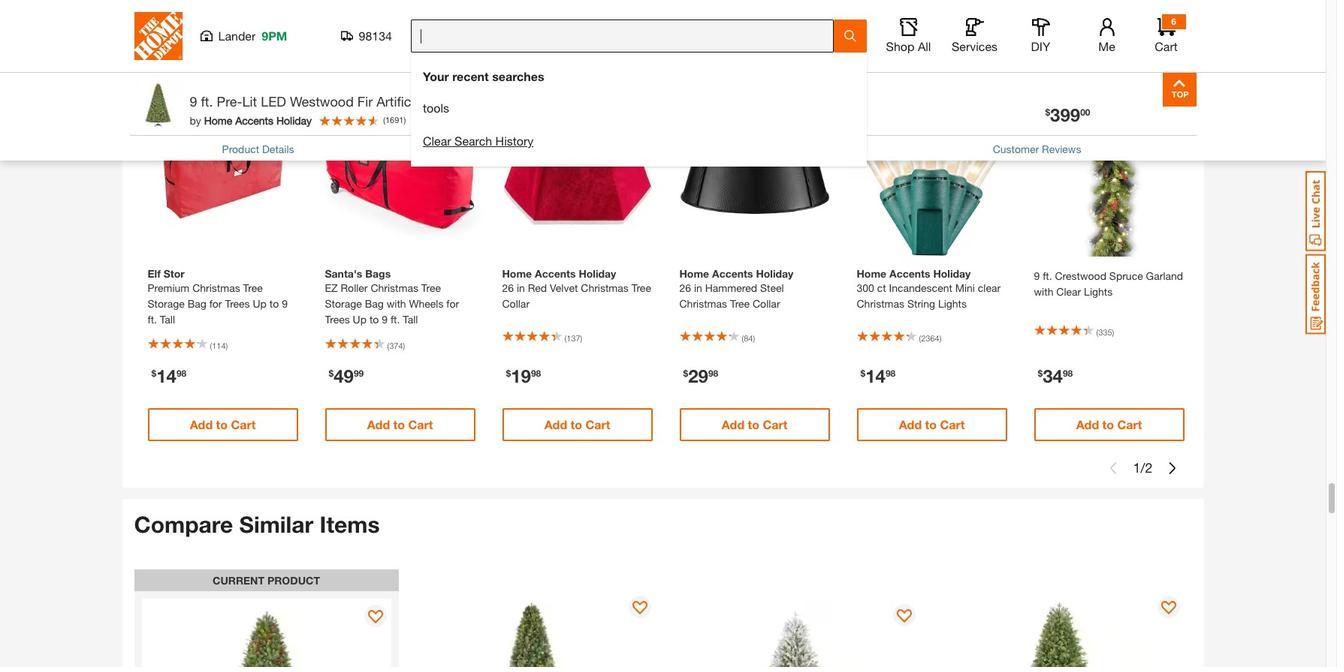 Task type: describe. For each thing, give the bounding box(es) containing it.
ct
[[877, 281, 886, 294]]

98 for home accents holiday 26 in red velvet christmas tree collar
[[531, 368, 541, 379]]

tools
[[423, 101, 449, 115]]

next slide image
[[1166, 463, 1178, 475]]

product
[[267, 575, 320, 587]]

( 1691 )
[[383, 115, 406, 125]]

0 horizontal spatial lights
[[726, 93, 763, 110]]

9 ft. crestwood spruce garland with clear lights
[[1034, 269, 1183, 298]]

collar for 29
[[753, 297, 780, 310]]

ez
[[325, 281, 338, 294]]

) down the 9 ft. crestwood spruce garland with clear lights "link"
[[1112, 327, 1114, 337]]

cart for second add to cart button from right
[[940, 417, 965, 432]]

137
[[566, 333, 580, 343]]

shop all
[[886, 39, 931, 53]]

98134
[[359, 29, 392, 43]]

lit
[[242, 93, 257, 110]]

add to cart for first add to cart button from left
[[190, 417, 256, 432]]

your
[[423, 69, 449, 83]]

home for 19
[[502, 267, 532, 280]]

accents for 29
[[712, 267, 753, 280]]

) for home accents holiday 300 ct incandescent mini clear christmas string lights
[[939, 333, 941, 343]]

tree inside santa's bags ez roller christmas tree storage bag with wheels for trees up to 9 ft. tall
[[421, 281, 441, 294]]

) for home accents holiday 26 in hammered steel christmas tree collar
[[753, 333, 755, 343]]

home accents holiday 300 ct incandescent mini clear christmas string lights
[[857, 267, 1001, 310]]

12 ft. pre-lit led westwood slim fir artificial christmas tree with 1,200 warm white micro fairy lights image
[[406, 591, 655, 668]]

9 inside santa's bags ez roller christmas tree storage bag with wheels for trees up to 9 ft. tall
[[382, 313, 388, 326]]

roller
[[341, 281, 368, 294]]

300 ct incandescent mini clear christmas string lights image
[[849, 91, 1014, 257]]

19
[[511, 366, 531, 387]]

home for 14
[[857, 267, 886, 280]]

display image for 9 ft. pre-lit led kenwood fraser flocked artificial christmas tree image at the bottom of the page
[[897, 610, 912, 625]]

26 in hammered steel christmas tree collar image
[[672, 91, 837, 257]]

6
[[1171, 16, 1176, 27]]

$ 29 98
[[683, 366, 718, 387]]

cart for 2nd add to cart button from left
[[408, 417, 433, 432]]

me
[[1098, 39, 1115, 53]]

add for first add to cart button from left
[[190, 417, 213, 432]]

) for santa's bags ez roller christmas tree storage bag with wheels for trees up to 9 ft. tall
[[403, 341, 405, 351]]

clear
[[978, 281, 1001, 294]]

374
[[389, 341, 403, 351]]

by
[[190, 114, 201, 127]]

in for 29
[[694, 281, 702, 294]]

2
[[1145, 460, 1153, 476]]

1 best from the left
[[325, 96, 348, 109]]

9 ft. crestwood spruce garland with clear lights link
[[1034, 268, 1184, 300]]

bag inside elf stor premium christmas tree storage bag for trees up to 9 ft. tall
[[188, 297, 206, 310]]

current
[[213, 575, 264, 587]]

clear inside 9 ft. crestwood spruce garland with clear lights
[[1056, 285, 1081, 298]]

reviews
[[1042, 143, 1081, 155]]

$ inside the "$ 399 00"
[[1045, 107, 1050, 118]]

add for 4th add to cart button from the right
[[544, 417, 567, 432]]

2 best from the left
[[1034, 96, 1057, 109]]

trees inside elf stor premium christmas tree storage bag for trees up to 9 ft. tall
[[225, 297, 250, 310]]

( for elf stor premium christmas tree storage bag for trees up to 9 ft. tall
[[210, 341, 212, 351]]

steel
[[760, 281, 784, 294]]

$ 34 98
[[1038, 366, 1073, 387]]

335
[[1098, 327, 1112, 337]]

live chat image
[[1306, 171, 1326, 252]]

similar
[[239, 511, 313, 538]]

to inside santa's bags ez roller christmas tree storage bag with wheels for trees up to 9 ft. tall
[[369, 313, 379, 326]]

items
[[320, 511, 380, 538]]

tall inside santa's bags ez roller christmas tree storage bag with wheels for trees up to 9 ft. tall
[[403, 313, 418, 326]]

collar for 19
[[502, 297, 530, 310]]

( 137 )
[[564, 333, 582, 343]]

holiday for 14
[[933, 267, 971, 280]]

$ 49 99
[[329, 366, 364, 387]]

top button
[[1162, 73, 1196, 107]]

( for home accents holiday 300 ct incandescent mini clear christmas string lights
[[919, 333, 921, 343]]

ft. inside elf stor premium christmas tree storage bag for trees up to 9 ft. tall
[[148, 313, 157, 326]]

elf stor premium christmas tree storage bag for trees up to 9 ft. tall
[[148, 267, 288, 326]]

to for 3rd add to cart button from right
[[748, 417, 759, 432]]

( 84 )
[[742, 333, 755, 343]]

lights inside 9 ft. crestwood spruce garland with clear lights
[[1084, 285, 1113, 298]]

00
[[1080, 107, 1090, 118]]

christmas inside elf stor premium christmas tree storage bag for trees up to 9 ft. tall
[[192, 281, 240, 294]]

to for sixth add to cart button from the left
[[1102, 417, 1114, 432]]

84
[[744, 333, 753, 343]]

this is the first slide image
[[1108, 463, 1120, 475]]

pre-
[[217, 93, 242, 110]]

product
[[222, 143, 259, 155]]

$ 19 98
[[506, 366, 541, 387]]

1 horizontal spatial display image
[[1161, 602, 1176, 617]]

1 best seller from the left
[[325, 96, 379, 109]]

christmas inside 'home accents holiday 26 in hammered steel christmas tree collar'
[[679, 297, 727, 310]]

tree inside 'home accents holiday 26 in hammered steel christmas tree collar'
[[730, 297, 750, 310]]

home accents holiday 26 in hammered steel christmas tree collar
[[679, 267, 794, 310]]

warm
[[578, 93, 613, 110]]

800
[[551, 93, 574, 110]]

for inside santa's bags ez roller christmas tree storage bag with wheels for trees up to 9 ft. tall
[[446, 297, 459, 310]]

$ 14 98 for 300 ct incandescent mini clear christmas string lights
[[860, 366, 896, 387]]

$ 14 98 for premium christmas tree storage bag for trees up to 9 ft. tall
[[151, 366, 186, 387]]

the home depot logo image
[[134, 12, 182, 60]]

shop all button
[[884, 18, 933, 54]]

with inside santa's bags ez roller christmas tree storage bag with wheels for trees up to 9 ft. tall
[[387, 297, 406, 310]]

$ for home accents holiday 300 ct incandescent mini clear christmas string lights
[[860, 368, 865, 379]]

santa's
[[325, 267, 362, 280]]

tools link
[[411, 95, 867, 122]]

product details
[[222, 143, 294, 155]]

2 top from the left
[[857, 96, 875, 109]]

2 rated from the left
[[878, 96, 908, 109]]

clear search history
[[423, 134, 534, 148]]

1691
[[385, 115, 404, 125]]

1 / 2
[[1133, 460, 1153, 476]]

me button
[[1083, 18, 1131, 54]]

114
[[212, 341, 226, 351]]

add for second add to cart button from right
[[899, 417, 922, 432]]

( 374 )
[[387, 341, 405, 351]]

white
[[617, 93, 651, 110]]

current product
[[213, 575, 320, 587]]

add for 2nd add to cart button from left
[[367, 417, 390, 432]]

all
[[918, 39, 931, 53]]

search
[[454, 134, 492, 148]]

99
[[354, 368, 364, 379]]

3 add to cart button from the left
[[502, 408, 652, 441]]

mini
[[955, 281, 975, 294]]

( 335 )
[[1096, 327, 1114, 337]]

9 inside elf stor premium christmas tree storage bag for trees up to 9 ft. tall
[[282, 297, 288, 310]]

34
[[1043, 366, 1063, 387]]

tree inside home accents holiday 26 in red velvet christmas tree collar
[[631, 281, 651, 294]]

$ for santa's bags ez roller christmas tree storage bag with wheels for trees up to 9 ft. tall
[[329, 368, 334, 379]]

26 for 19
[[502, 281, 514, 294]]

4 add to cart button from the left
[[679, 408, 830, 441]]

$ for home accents holiday 26 in red velvet christmas tree collar
[[506, 368, 511, 379]]

details
[[262, 143, 294, 155]]

diy
[[1031, 39, 1050, 53]]

for inside elf stor premium christmas tree storage bag for trees up to 9 ft. tall
[[209, 297, 222, 310]]

bags
[[365, 267, 391, 280]]

holiday for 19
[[579, 267, 616, 280]]

9pm
[[262, 29, 287, 43]]

incandescent
[[889, 281, 952, 294]]

1 horizontal spatial with
[[522, 93, 547, 110]]

diy button
[[1017, 18, 1065, 54]]

49
[[334, 366, 354, 387]]

christmas inside home accents holiday 300 ct incandescent mini clear christmas string lights
[[857, 297, 904, 310]]

artificial
[[376, 93, 425, 110]]

history
[[495, 134, 534, 148]]

fir
[[357, 93, 373, 110]]

1 rated from the left
[[169, 96, 198, 109]]

spruce
[[1109, 269, 1143, 282]]

29
[[688, 366, 708, 387]]

customer
[[993, 143, 1039, 155]]

need
[[301, 48, 358, 75]]

holiday down led
[[276, 114, 312, 127]]

premium christmas tree storage bag for trees up to 9 ft. tall image
[[140, 91, 305, 257]]

micro
[[655, 93, 689, 110]]

( for santa's bags ez roller christmas tree storage bag with wheels for trees up to 9 ft. tall
[[387, 341, 389, 351]]



Task type: locate. For each thing, give the bounding box(es) containing it.
feedback link image
[[1306, 254, 1326, 335]]

specifications button
[[471, 141, 538, 157], [471, 141, 538, 157]]

1 $ 14 98 from the left
[[151, 366, 186, 387]]

/
[[1141, 460, 1145, 476]]

2 horizontal spatial lights
[[1084, 285, 1113, 298]]

bag down premium
[[188, 297, 206, 310]]

in inside 'home accents holiday 26 in hammered steel christmas tree collar'
[[694, 281, 702, 294]]

(
[[383, 115, 385, 125], [1096, 327, 1098, 337], [564, 333, 566, 343], [742, 333, 744, 343], [919, 333, 921, 343], [210, 341, 212, 351], [387, 341, 389, 351]]

2 horizontal spatial with
[[1034, 285, 1053, 298]]

for right wheels
[[446, 297, 459, 310]]

ft.
[[201, 93, 213, 110], [1043, 269, 1052, 282], [148, 313, 157, 326], [391, 313, 400, 326]]

0 horizontal spatial seller
[[351, 96, 379, 109]]

) down santa's bags ez roller christmas tree storage bag with wheels for trees up to 9 ft. tall
[[403, 341, 405, 351]]

399
[[1050, 104, 1080, 125]]

2364
[[921, 333, 939, 343]]

holiday up the mini
[[933, 267, 971, 280]]

clear down tools
[[423, 134, 451, 148]]

recent
[[452, 69, 489, 83]]

( down 9 ft. crestwood spruce garland with clear lights
[[1096, 327, 1098, 337]]

christmas inside santa's bags ez roller christmas tree storage bag with wheels for trees up to 9 ft. tall
[[371, 281, 418, 294]]

might
[[180, 48, 242, 75]]

( for home accents holiday 26 in hammered steel christmas tree collar
[[742, 333, 744, 343]]

14 for premium christmas tree storage bag for trees up to 9 ft. tall
[[156, 366, 176, 387]]

( 2364 )
[[919, 333, 941, 343]]

accents up incandescent
[[889, 267, 930, 280]]

1 vertical spatial up
[[353, 313, 367, 326]]

led
[[261, 93, 286, 110]]

9 ft. pre-lit swiss mountain spruce artificial christmas tree with twinkly app controlled rgb lights image
[[935, 591, 1184, 668]]

accents
[[235, 114, 273, 127], [535, 267, 576, 280], [712, 267, 753, 280], [889, 267, 930, 280]]

best left fir
[[325, 96, 348, 109]]

in for 19
[[517, 281, 525, 294]]

searches
[[492, 69, 544, 83]]

2 26 from the left
[[679, 281, 691, 294]]

1 horizontal spatial lights
[[938, 297, 967, 310]]

9 ft. crestwood spruce garland with clear lights image
[[1026, 91, 1192, 257]]

accents inside home accents holiday 300 ct incandescent mini clear christmas string lights
[[889, 267, 930, 280]]

) for home accents holiday 26 in red velvet christmas tree collar
[[580, 333, 582, 343]]

1 horizontal spatial for
[[446, 297, 459, 310]]

$ inside $ 29 98
[[683, 368, 688, 379]]

home up hammered
[[679, 267, 709, 280]]

2 tall from the left
[[403, 313, 418, 326]]

trees up 114
[[225, 297, 250, 310]]

premium
[[148, 281, 190, 294]]

1 horizontal spatial rated
[[878, 96, 908, 109]]

0 horizontal spatial storage
[[148, 297, 185, 310]]

1 horizontal spatial in
[[694, 281, 702, 294]]

2 add from the left
[[367, 417, 390, 432]]

trees
[[225, 297, 250, 310], [325, 313, 350, 326]]

top rated down shop
[[857, 96, 908, 109]]

0 horizontal spatial display image
[[368, 611, 383, 626]]

0 horizontal spatial top
[[148, 96, 166, 109]]

1 horizontal spatial 14
[[865, 366, 886, 387]]

clear down crestwood on the right of page
[[1056, 285, 1081, 298]]

for up 114
[[209, 297, 222, 310]]

3 add from the left
[[544, 417, 567, 432]]

best seller
[[325, 96, 379, 109], [1034, 96, 1088, 109]]

1 in from the left
[[517, 281, 525, 294]]

collar inside 'home accents holiday 26 in hammered steel christmas tree collar'
[[753, 297, 780, 310]]

0 horizontal spatial top rated
[[148, 96, 198, 109]]

bag inside santa's bags ez roller christmas tree storage bag with wheels for trees up to 9 ft. tall
[[365, 297, 384, 310]]

26 for 29
[[679, 281, 691, 294]]

in left red
[[517, 281, 525, 294]]

1 horizontal spatial best
[[1034, 96, 1057, 109]]

home up the '300'
[[857, 267, 886, 280]]

9 ft. pre-lit led westwood fir artificial christmas tree with 800 warm white micro fairy lights
[[190, 93, 763, 110]]

2 storage from the left
[[325, 297, 362, 310]]

tree
[[493, 93, 519, 110], [243, 281, 263, 294], [421, 281, 441, 294], [631, 281, 651, 294], [730, 297, 750, 310]]

storage down roller
[[325, 297, 362, 310]]

ft. inside 9 ft. crestwood spruce garland with clear lights
[[1043, 269, 1052, 282]]

holiday for 29
[[756, 267, 794, 280]]

1 horizontal spatial storage
[[325, 297, 362, 310]]

services button
[[951, 18, 999, 54]]

with left 800
[[522, 93, 547, 110]]

tree inside elf stor premium christmas tree storage bag for trees up to 9 ft. tall
[[243, 281, 263, 294]]

display image for "12 ft. pre-lit led westwood slim fir artificial christmas tree with 1,200 warm white micro fairy lights" image at bottom left
[[632, 602, 647, 617]]

product image image
[[133, 80, 182, 129]]

2 add to cart button from the left
[[325, 408, 475, 441]]

4 98 from the left
[[886, 368, 896, 379]]

tall down premium
[[160, 313, 175, 326]]

1 tall from the left
[[160, 313, 175, 326]]

holiday inside home accents holiday 26 in red velvet christmas tree collar
[[579, 267, 616, 280]]

up inside elf stor premium christmas tree storage bag for trees up to 9 ft. tall
[[253, 297, 267, 310]]

1 top rated from the left
[[148, 96, 198, 109]]

holiday up ( 137 ) on the left of the page
[[579, 267, 616, 280]]

cart for sixth add to cart button from the left
[[1117, 417, 1142, 432]]

2 bag from the left
[[365, 297, 384, 310]]

accents down lit
[[235, 114, 273, 127]]

add to cart
[[190, 417, 256, 432], [367, 417, 433, 432], [544, 417, 610, 432], [722, 417, 787, 432], [899, 417, 965, 432], [1076, 417, 1142, 432]]

6 add to cart from the left
[[1076, 417, 1142, 432]]

tall inside elf stor premium christmas tree storage bag for trees up to 9 ft. tall
[[160, 313, 175, 326]]

1 horizontal spatial top rated
[[857, 96, 908, 109]]

1 horizontal spatial seller
[[1060, 96, 1088, 109]]

to for 4th add to cart button from the right
[[571, 417, 582, 432]]

1 top from the left
[[148, 96, 166, 109]]

98 inside "$ 19 98"
[[531, 368, 541, 379]]

holiday
[[276, 114, 312, 127], [579, 267, 616, 280], [756, 267, 794, 280], [933, 267, 971, 280]]

best seller up reviews
[[1034, 96, 1088, 109]]

1 horizontal spatial up
[[353, 313, 367, 326]]

26 left hammered
[[679, 281, 691, 294]]

1 add to cart button from the left
[[148, 408, 298, 441]]

collar down red
[[502, 297, 530, 310]]

velvet
[[550, 281, 578, 294]]

( down the artificial
[[383, 115, 385, 125]]

holiday inside home accents holiday 300 ct incandescent mini clear christmas string lights
[[933, 267, 971, 280]]

9 ft. pre-lit led kenwood fraser flocked artificial christmas tree image
[[670, 598, 920, 668]]

What can we help you find today? search field
[[420, 20, 833, 52]]

top
[[148, 96, 166, 109], [857, 96, 875, 109]]

2 14 from the left
[[865, 366, 886, 387]]

lights down crestwood on the right of page
[[1084, 285, 1113, 298]]

top rated
[[148, 96, 198, 109], [857, 96, 908, 109]]

accents for 19
[[535, 267, 576, 280]]

98 for elf stor premium christmas tree storage bag for trees up to 9 ft. tall
[[176, 368, 186, 379]]

4 add to cart from the left
[[722, 417, 787, 432]]

best seller down need
[[325, 96, 379, 109]]

add for sixth add to cart button from the left
[[1076, 417, 1099, 432]]

compare similar items
[[134, 511, 380, 538]]

home down pre-
[[204, 114, 232, 127]]

compare
[[134, 511, 233, 538]]

add to cart for 4th add to cart button from the right
[[544, 417, 610, 432]]

stor
[[164, 267, 185, 280]]

collar
[[502, 297, 530, 310], [753, 297, 780, 310]]

storage down premium
[[148, 297, 185, 310]]

add to cart for 2nd add to cart button from left
[[367, 417, 433, 432]]

top rated up by
[[148, 96, 198, 109]]

4 add from the left
[[722, 417, 745, 432]]

crestwood
[[1055, 269, 1106, 282]]

14
[[156, 366, 176, 387], [865, 366, 886, 387]]

( down 'home accents holiday 26 in hammered steel christmas tree collar'
[[742, 333, 744, 343]]

lander
[[218, 29, 256, 43]]

customer reviews button
[[993, 141, 1081, 157], [993, 141, 1081, 157]]

0 horizontal spatial clear
[[423, 134, 451, 148]]

add to cart for second add to cart button from right
[[899, 417, 965, 432]]

your recent searches
[[423, 69, 544, 83]]

26 in red velvet christmas tree collar image
[[495, 91, 660, 257]]

$ inside $ 34 98
[[1038, 368, 1043, 379]]

home
[[204, 114, 232, 127], [502, 267, 532, 280], [679, 267, 709, 280], [857, 267, 886, 280]]

storage inside elf stor premium christmas tree storage bag for trees up to 9 ft. tall
[[148, 297, 185, 310]]

3 add to cart from the left
[[544, 417, 610, 432]]

) down home accents holiday 300 ct incandescent mini clear christmas string lights
[[939, 333, 941, 343]]

6 add to cart button from the left
[[1034, 408, 1184, 441]]

( down elf stor premium christmas tree storage bag for trees up to 9 ft. tall
[[210, 341, 212, 351]]

1 horizontal spatial collar
[[753, 297, 780, 310]]

ft. up ( 374 )
[[391, 313, 400, 326]]

1 horizontal spatial $ 14 98
[[860, 366, 896, 387]]

cart for 4th add to cart button from the right
[[585, 417, 610, 432]]

elf
[[148, 267, 161, 280]]

0 vertical spatial clear
[[423, 134, 451, 148]]

accents inside home accents holiday 26 in red velvet christmas tree collar
[[535, 267, 576, 280]]

2 98 from the left
[[531, 368, 541, 379]]

trees down ez on the left top of the page
[[325, 313, 350, 326]]

bag down roller
[[365, 297, 384, 310]]

in left hammered
[[694, 281, 702, 294]]

1 bag from the left
[[188, 297, 206, 310]]

add
[[190, 417, 213, 432], [367, 417, 390, 432], [544, 417, 567, 432], [722, 417, 745, 432], [899, 417, 922, 432], [1076, 417, 1099, 432]]

1 98 from the left
[[176, 368, 186, 379]]

3 98 from the left
[[708, 368, 718, 379]]

services
[[952, 39, 998, 53]]

0 horizontal spatial best
[[325, 96, 348, 109]]

1 horizontal spatial tall
[[403, 313, 418, 326]]

lights inside home accents holiday 300 ct incandescent mini clear christmas string lights
[[938, 297, 967, 310]]

1 14 from the left
[[156, 366, 176, 387]]

add to cart for 3rd add to cart button from right
[[722, 417, 787, 432]]

tall down wheels
[[403, 313, 418, 326]]

home inside home accents holiday 300 ct incandescent mini clear christmas string lights
[[857, 267, 886, 280]]

5 add to cart button from the left
[[857, 408, 1007, 441]]

0 horizontal spatial trees
[[225, 297, 250, 310]]

1 horizontal spatial display image
[[897, 610, 912, 625]]

holiday up steel
[[756, 267, 794, 280]]

1 seller from the left
[[351, 96, 379, 109]]

ft. up by
[[201, 93, 213, 110]]

$
[[1045, 107, 1050, 118], [151, 368, 156, 379], [329, 368, 334, 379], [506, 368, 511, 379], [683, 368, 688, 379], [860, 368, 865, 379], [1038, 368, 1043, 379]]

santa's bags ez roller christmas tree storage bag with wheels for trees up to 9 ft. tall
[[325, 267, 459, 326]]

26 left red
[[502, 281, 514, 294]]

collar inside home accents holiday 26 in red velvet christmas tree collar
[[502, 297, 530, 310]]

2 top rated from the left
[[857, 96, 908, 109]]

red
[[528, 281, 547, 294]]

with inside 9 ft. crestwood spruce garland with clear lights
[[1034, 285, 1053, 298]]

0 horizontal spatial 14
[[156, 366, 176, 387]]

0 horizontal spatial collar
[[502, 297, 530, 310]]

( 114 )
[[210, 341, 228, 351]]

0 horizontal spatial display image
[[632, 602, 647, 617]]

$ for elf stor premium christmas tree storage bag for trees up to 9 ft. tall
[[151, 368, 156, 379]]

0 horizontal spatial 26
[[502, 281, 514, 294]]

$ for home accents holiday 26 in hammered steel christmas tree collar
[[683, 368, 688, 379]]

( down the velvet
[[564, 333, 566, 343]]

to
[[270, 297, 279, 310], [369, 313, 379, 326], [216, 417, 228, 432], [393, 417, 405, 432], [571, 417, 582, 432], [748, 417, 759, 432], [925, 417, 937, 432], [1102, 417, 1114, 432]]

lights down the mini
[[938, 297, 967, 310]]

cart 6
[[1155, 16, 1178, 53]]

christmas
[[428, 93, 490, 110], [192, 281, 240, 294], [371, 281, 418, 294], [581, 281, 629, 294], [679, 297, 727, 310], [857, 297, 904, 310]]

christmas right the velvet
[[581, 281, 629, 294]]

1 storage from the left
[[148, 297, 185, 310]]

christmas down recent
[[428, 93, 490, 110]]

1 vertical spatial trees
[[325, 313, 350, 326]]

0 horizontal spatial rated
[[169, 96, 198, 109]]

accents inside 'home accents holiday 26 in hammered steel christmas tree collar'
[[712, 267, 753, 280]]

ft. down premium
[[148, 313, 157, 326]]

up inside santa's bags ez roller christmas tree storage bag with wheels for trees up to 9 ft. tall
[[353, 313, 367, 326]]

0 horizontal spatial in
[[517, 281, 525, 294]]

fairy
[[693, 93, 722, 110]]

( for home accents holiday 26 in red velvet christmas tree collar
[[564, 333, 566, 343]]

holiday inside 'home accents holiday 26 in hammered steel christmas tree collar'
[[756, 267, 794, 280]]

home inside home accents holiday 26 in red velvet christmas tree collar
[[502, 267, 532, 280]]

wheels
[[409, 297, 443, 310]]

) for elf stor premium christmas tree storage bag for trees up to 9 ft. tall
[[226, 341, 228, 351]]

98 inside $ 29 98
[[708, 368, 718, 379]]

1 horizontal spatial trees
[[325, 313, 350, 326]]

1 horizontal spatial best seller
[[1034, 96, 1088, 109]]

rated down shop
[[878, 96, 908, 109]]

0 horizontal spatial up
[[253, 297, 267, 310]]

$ inside the $ 49 99
[[329, 368, 334, 379]]

for
[[209, 297, 222, 310], [446, 297, 459, 310]]

by home accents holiday
[[190, 114, 312, 127]]

ez roller christmas tree storage bag with wheels for trees up to 9 ft. tall image
[[317, 91, 483, 257]]

300
[[857, 281, 874, 294]]

trees inside santa's bags ez roller christmas tree storage bag with wheels for trees up to 9 ft. tall
[[325, 313, 350, 326]]

) down home accents holiday 26 in red velvet christmas tree collar
[[580, 333, 582, 343]]

storage
[[148, 297, 185, 310], [325, 297, 362, 310]]

2 best seller from the left
[[1034, 96, 1088, 109]]

home up red
[[502, 267, 532, 280]]

collar down steel
[[753, 297, 780, 310]]

lander 9pm
[[218, 29, 287, 43]]

to for second add to cart button from right
[[925, 417, 937, 432]]

1
[[1133, 460, 1141, 476]]

2 for from the left
[[446, 297, 459, 310]]

0 horizontal spatial with
[[387, 297, 406, 310]]

accents up hammered
[[712, 267, 753, 280]]

home inside 'home accents holiday 26 in hammered steel christmas tree collar'
[[679, 267, 709, 280]]

$ 399 00
[[1045, 104, 1090, 125]]

christmas right premium
[[192, 281, 240, 294]]

with left wheels
[[387, 297, 406, 310]]

1 collar from the left
[[502, 297, 530, 310]]

0 horizontal spatial for
[[209, 297, 222, 310]]

specifications
[[471, 143, 538, 155]]

with
[[522, 93, 547, 110], [1034, 285, 1053, 298], [387, 297, 406, 310]]

1 26 from the left
[[502, 281, 514, 294]]

ft. left crestwood on the right of page
[[1043, 269, 1052, 282]]

in
[[517, 281, 525, 294], [694, 281, 702, 294]]

1 horizontal spatial clear
[[1056, 285, 1081, 298]]

$ inside "$ 19 98"
[[506, 368, 511, 379]]

string
[[907, 297, 935, 310]]

1 vertical spatial clear
[[1056, 285, 1081, 298]]

with right "clear"
[[1034, 285, 1053, 298]]

1 horizontal spatial top
[[857, 96, 875, 109]]

1 add from the left
[[190, 417, 213, 432]]

2 collar from the left
[[753, 297, 780, 310]]

customer reviews
[[993, 143, 1081, 155]]

( down 'string'
[[919, 333, 921, 343]]

hammered
[[705, 281, 757, 294]]

1 horizontal spatial 26
[[679, 281, 691, 294]]

display image
[[1161, 602, 1176, 617], [368, 611, 383, 626]]

0 horizontal spatial best seller
[[325, 96, 379, 109]]

home for 29
[[679, 267, 709, 280]]

to for 2nd add to cart button from left
[[393, 417, 405, 432]]

cart for first add to cart button from left
[[231, 417, 256, 432]]

lights right fairy
[[726, 93, 763, 110]]

) down 'home accents holiday 26 in hammered steel christmas tree collar'
[[753, 333, 755, 343]]

98 inside $ 34 98
[[1063, 368, 1073, 379]]

1 add to cart from the left
[[190, 417, 256, 432]]

) down the artificial
[[404, 115, 406, 125]]

0 vertical spatial trees
[[225, 297, 250, 310]]

2 add to cart from the left
[[367, 417, 433, 432]]

1 horizontal spatial bag
[[365, 297, 384, 310]]

accents for 14
[[889, 267, 930, 280]]

2 $ 14 98 from the left
[[860, 366, 896, 387]]

you might also need
[[134, 48, 358, 75]]

christmas down "bags"
[[371, 281, 418, 294]]

to inside elf stor premium christmas tree storage bag for trees up to 9 ft. tall
[[270, 297, 279, 310]]

add for 3rd add to cart button from right
[[722, 417, 745, 432]]

5 add from the left
[[899, 417, 922, 432]]

1 for from the left
[[209, 297, 222, 310]]

rated up by
[[169, 96, 198, 109]]

6 add from the left
[[1076, 417, 1099, 432]]

ft. inside santa's bags ez roller christmas tree storage bag with wheels for trees up to 9 ft. tall
[[391, 313, 400, 326]]

14 for 300 ct incandescent mini clear christmas string lights
[[865, 366, 886, 387]]

2 seller from the left
[[1060, 96, 1088, 109]]

5 add to cart from the left
[[899, 417, 965, 432]]

0 horizontal spatial bag
[[188, 297, 206, 310]]

98 for home accents holiday 300 ct incandescent mini clear christmas string lights
[[886, 368, 896, 379]]

98 for home accents holiday 26 in hammered steel christmas tree collar
[[708, 368, 718, 379]]

you
[[134, 48, 174, 75]]

best left 00
[[1034, 96, 1057, 109]]

accents up the velvet
[[535, 267, 576, 280]]

0 horizontal spatial tall
[[160, 313, 175, 326]]

add to cart for sixth add to cart button from the left
[[1076, 417, 1142, 432]]

0 vertical spatial up
[[253, 297, 267, 310]]

to for first add to cart button from left
[[216, 417, 228, 432]]

display image
[[632, 602, 647, 617], [897, 610, 912, 625]]

christmas inside home accents holiday 26 in red velvet christmas tree collar
[[581, 281, 629, 294]]

in inside home accents holiday 26 in red velvet christmas tree collar
[[517, 281, 525, 294]]

) down elf stor premium christmas tree storage bag for trees up to 9 ft. tall
[[226, 341, 228, 351]]

5 98 from the left
[[1063, 368, 1073, 379]]

cart for 3rd add to cart button from right
[[763, 417, 787, 432]]

up
[[253, 297, 267, 310], [353, 313, 367, 326]]

storage inside santa's bags ez roller christmas tree storage bag with wheels for trees up to 9 ft. tall
[[325, 297, 362, 310]]

0 horizontal spatial $ 14 98
[[151, 366, 186, 387]]

26 inside 'home accents holiday 26 in hammered steel christmas tree collar'
[[679, 281, 691, 294]]

westwood
[[290, 93, 354, 110]]

9 inside 9 ft. crestwood spruce garland with clear lights
[[1034, 269, 1040, 282]]

( down santa's bags ez roller christmas tree storage bag with wheels for trees up to 9 ft. tall
[[387, 341, 389, 351]]

also
[[248, 48, 295, 75]]

christmas down hammered
[[679, 297, 727, 310]]

christmas down ct on the top of page
[[857, 297, 904, 310]]

26 inside home accents holiday 26 in red velvet christmas tree collar
[[502, 281, 514, 294]]

2 in from the left
[[694, 281, 702, 294]]

98134 button
[[341, 29, 392, 44]]



Task type: vqa. For each thing, say whether or not it's contained in the screenshot.
'Top Rated'
yes



